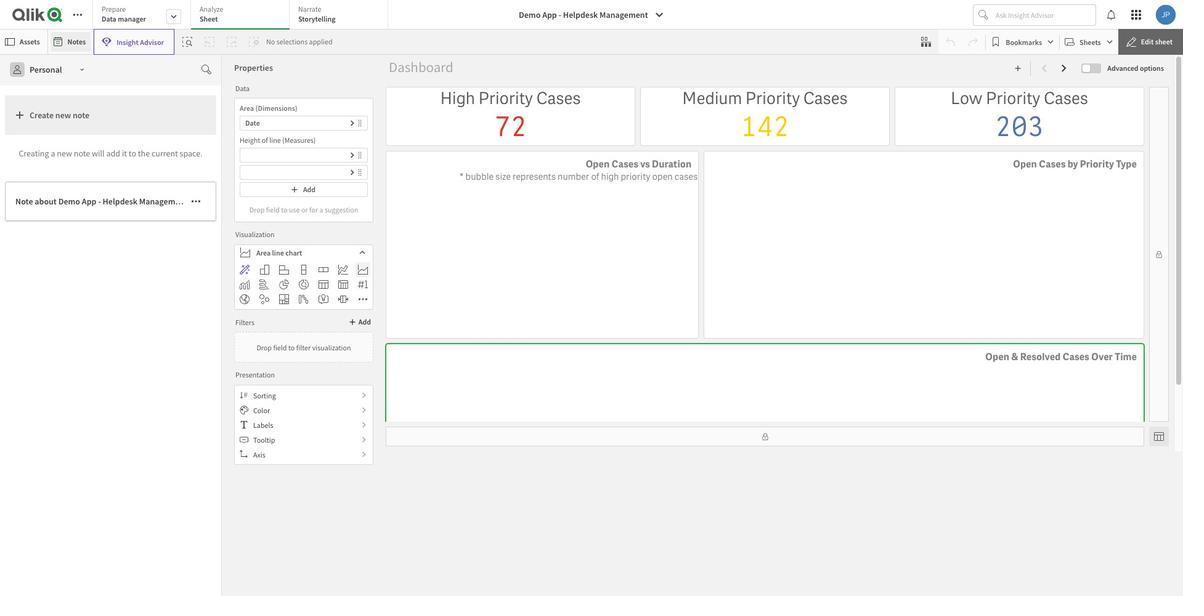 Task type: locate. For each thing, give the bounding box(es) containing it.
cases inside low priority cases 203
[[1044, 88, 1089, 109]]

0 horizontal spatial a
[[51, 148, 55, 159]]

0 vertical spatial line
[[270, 136, 281, 145]]

priority inside high priority cases 72
[[479, 88, 533, 109]]

area for area (dimensions)
[[240, 104, 254, 113]]

filters
[[236, 318, 255, 327]]

0 vertical spatial new
[[55, 110, 71, 121]]

click to unlock sheet layout image
[[1156, 251, 1163, 258], [762, 433, 769, 441]]

open & resolved cases over time application
[[387, 345, 1144, 499]]

1 vertical spatial note
[[74, 148, 90, 159]]

search notes image
[[202, 65, 211, 75]]

axis button
[[235, 448, 373, 462]]

data down the properties
[[236, 84, 250, 93]]

new
[[55, 110, 71, 121], [57, 148, 72, 159]]

&
[[1012, 351, 1019, 364]]

open left priority
[[586, 158, 610, 171]]

1 vertical spatial helpdesk
[[103, 196, 137, 207]]

0 horizontal spatial open
[[586, 158, 610, 171]]

color
[[253, 406, 270, 415]]

field for use
[[266, 205, 280, 214]]

hide source table viewer image
[[1155, 432, 1165, 442]]

note left will
[[74, 148, 90, 159]]

1 vertical spatial demo
[[58, 196, 80, 207]]

of left high
[[591, 171, 600, 183]]

0 vertical spatial data
[[102, 14, 116, 23]]

1 horizontal spatial add
[[359, 318, 371, 327]]

open down 203
[[1014, 158, 1038, 171]]

personal button
[[5, 60, 92, 80]]

height
[[240, 136, 260, 145]]

note about demo app - helpdesk management (november 16, 2023) button
[[5, 182, 266, 221]]

area inside area line chart button
[[256, 248, 271, 257]]

tab list containing prepare
[[92, 0, 393, 31]]

next sheet: performance image
[[1060, 64, 1070, 73]]

line left chart
[[272, 248, 284, 257]]

priority inside low priority cases 203
[[986, 88, 1041, 109]]

resolved
[[1021, 351, 1061, 364]]

a right creating
[[51, 148, 55, 159]]

notes
[[68, 37, 86, 46]]

1 horizontal spatial demo
[[519, 9, 541, 20]]

0 horizontal spatial demo
[[58, 196, 80, 207]]

date
[[245, 118, 260, 128]]

priority right high
[[479, 88, 533, 109]]

tab list
[[92, 0, 393, 31]]

data
[[102, 14, 116, 23], [236, 84, 250, 93]]

1 vertical spatial line
[[272, 248, 284, 257]]

note
[[15, 196, 33, 207]]

visualization
[[312, 343, 351, 352]]

helpdesk
[[563, 9, 598, 20], [103, 196, 137, 207]]

0 horizontal spatial of
[[262, 136, 268, 145]]

cases
[[537, 88, 581, 109], [804, 88, 848, 109], [1044, 88, 1089, 109], [612, 158, 639, 171], [1039, 158, 1066, 171], [1063, 351, 1090, 364]]

0 vertical spatial drop
[[250, 205, 265, 214]]

0 vertical spatial note
[[73, 110, 90, 121]]

use
[[289, 205, 300, 214]]

or
[[301, 205, 308, 214]]

application
[[0, 0, 1184, 597]]

priority for 142
[[746, 88, 800, 109]]

priority right medium
[[746, 88, 800, 109]]

of right height
[[262, 136, 268, 145]]

storytelling
[[298, 14, 336, 23]]

priority inside medium priority cases 142
[[746, 88, 800, 109]]

open
[[586, 158, 610, 171], [1014, 158, 1038, 171], [986, 351, 1010, 364]]

visualization
[[236, 230, 275, 239]]

labels
[[253, 421, 273, 430]]

applied
[[309, 37, 333, 46]]

dashboard button
[[386, 57, 457, 77]]

to for drop field to use or for a suggestion
[[281, 205, 288, 214]]

new inside button
[[55, 110, 71, 121]]

Ask Insight Advisor text field
[[994, 5, 1096, 25]]

2 horizontal spatial open
[[1014, 158, 1038, 171]]

0 horizontal spatial app
[[82, 196, 96, 207]]

medium
[[683, 88, 743, 109]]

1 vertical spatial management
[[139, 196, 188, 207]]

field right 2023)
[[266, 205, 280, 214]]

priority
[[479, 88, 533, 109], [746, 88, 800, 109], [986, 88, 1041, 109], [1081, 158, 1115, 171]]

1 horizontal spatial a
[[320, 205, 323, 214]]

a right the for
[[320, 205, 323, 214]]

priority for 72
[[479, 88, 533, 109]]

1 horizontal spatial open
[[986, 351, 1010, 364]]

1 horizontal spatial of
[[591, 171, 600, 183]]

edit sheet
[[1142, 37, 1173, 46]]

drop up presentation
[[257, 343, 272, 352]]

add
[[303, 185, 316, 194], [359, 318, 371, 327]]

1 vertical spatial click to unlock sheet layout image
[[762, 433, 769, 441]]

open inside application
[[986, 351, 1010, 364]]

map image
[[240, 295, 250, 305]]

0 horizontal spatial click to unlock sheet layout image
[[762, 433, 769, 441]]

note
[[73, 110, 90, 121], [74, 148, 90, 159]]

0 vertical spatial management
[[600, 9, 648, 20]]

will
[[92, 148, 105, 159]]

1 vertical spatial add button
[[346, 315, 374, 330]]

add down the more 'icon'
[[359, 318, 371, 327]]

open left the &
[[986, 351, 1010, 364]]

1 vertical spatial area
[[256, 248, 271, 257]]

0 vertical spatial area
[[240, 104, 254, 113]]

open inside open cases vs duration * bubble size represents number of high priority open cases
[[586, 158, 610, 171]]

0 vertical spatial click to unlock sheet layout image
[[1156, 251, 1163, 258]]

kpi image
[[358, 280, 368, 290]]

treemap image
[[279, 295, 289, 305]]

new right create
[[55, 110, 71, 121]]

1 vertical spatial field
[[273, 343, 287, 352]]

application containing 72
[[0, 0, 1184, 597]]

1 horizontal spatial click to unlock sheet layout image
[[1156, 251, 1163, 258]]

0 vertical spatial field
[[266, 205, 280, 214]]

smart search image
[[183, 37, 192, 47]]

line
[[270, 136, 281, 145], [272, 248, 284, 257]]

72
[[494, 109, 527, 145]]

manager
[[118, 14, 146, 23]]

to
[[129, 148, 136, 159], [281, 205, 288, 214], [288, 343, 295, 352]]

create new note button
[[5, 96, 216, 135]]

1 horizontal spatial app
[[543, 9, 557, 20]]

1 horizontal spatial -
[[559, 9, 562, 20]]

1 vertical spatial -
[[98, 196, 101, 207]]

table image
[[319, 280, 329, 290]]

drop
[[250, 205, 265, 214], [257, 343, 272, 352]]

properties
[[234, 62, 273, 73]]

drop for drop field to use or for a suggestion
[[250, 205, 265, 214]]

creating
[[19, 148, 49, 159]]

1 horizontal spatial helpdesk
[[563, 9, 598, 20]]

area up vertical grouped bar chart image
[[256, 248, 271, 257]]

0 horizontal spatial add
[[303, 185, 316, 194]]

line inside area line chart button
[[272, 248, 284, 257]]

open for vs
[[586, 158, 610, 171]]

note right create
[[73, 110, 90, 121]]

to left filter
[[288, 343, 295, 352]]

-
[[559, 9, 562, 20], [98, 196, 101, 207]]

0 vertical spatial helpdesk
[[563, 9, 598, 20]]

142
[[741, 109, 790, 145]]

new right creating
[[57, 148, 72, 159]]

area up date
[[240, 104, 254, 113]]

1 vertical spatial new
[[57, 148, 72, 159]]

to left use
[[281, 205, 288, 214]]

to right the it
[[129, 148, 136, 159]]

priority down create new sheet image
[[986, 88, 1041, 109]]

analyze sheet
[[200, 4, 223, 23]]

box plot image
[[338, 295, 348, 305]]

low priority cases 203
[[951, 88, 1089, 145]]

add button down the more 'icon'
[[346, 315, 374, 330]]

1 vertical spatial a
[[320, 205, 323, 214]]

a
[[51, 148, 55, 159], [320, 205, 323, 214]]

management
[[600, 9, 648, 20], [139, 196, 188, 207]]

labels button
[[235, 418, 373, 433]]

0 horizontal spatial data
[[102, 14, 116, 23]]

1 horizontal spatial area
[[256, 248, 271, 257]]

field left filter
[[273, 343, 287, 352]]

scatter plot image
[[260, 295, 269, 305]]

1 vertical spatial drop
[[257, 343, 272, 352]]

demo
[[519, 9, 541, 20], [58, 196, 80, 207]]

area line chart image
[[358, 265, 368, 275]]

1 horizontal spatial data
[[236, 84, 250, 93]]

line left '(measures)' at left
[[270, 136, 281, 145]]

open cases vs duration application
[[387, 152, 699, 339]]

area
[[240, 104, 254, 113], [256, 248, 271, 257]]

2 horizontal spatial to
[[288, 343, 295, 352]]

1 vertical spatial app
[[82, 196, 96, 207]]

open cases vs duration * bubble size represents number of high priority open cases
[[460, 158, 698, 183]]

0 horizontal spatial area
[[240, 104, 254, 113]]

data down 'prepare'
[[102, 14, 116, 23]]

horizontal grouped bar chart image
[[279, 265, 289, 275]]

over
[[1092, 351, 1113, 364]]

add up the for
[[303, 185, 316, 194]]

0 vertical spatial -
[[559, 9, 562, 20]]

1 vertical spatial add
[[359, 318, 371, 327]]

note about demo app - helpdesk management (november 16, 2023)
[[15, 196, 266, 207]]

create
[[30, 110, 54, 121]]

0 horizontal spatial helpdesk
[[103, 196, 137, 207]]

add button up drop field to use or for a suggestion
[[240, 182, 368, 197]]

chart
[[286, 248, 302, 257]]

selections
[[277, 37, 308, 46]]

sorting
[[253, 391, 276, 400]]

app inside note about demo app - helpdesk management (november 16, 2023) button
[[82, 196, 96, 207]]

2 vertical spatial to
[[288, 343, 295, 352]]

add
[[106, 148, 120, 159]]

prepare
[[102, 4, 126, 14]]

helpdesk inside note about demo app - helpdesk management (november 16, 2023) button
[[103, 196, 137, 207]]

height of line (measures)
[[240, 136, 316, 145]]

advisor
[[140, 37, 164, 47]]

1 vertical spatial of
[[591, 171, 600, 183]]

drop right 16,
[[250, 205, 265, 214]]

creating a new note will add it to the current space.
[[19, 148, 203, 159]]

203
[[995, 109, 1045, 145]]

0 vertical spatial to
[[129, 148, 136, 159]]

horizontal combo chart image
[[260, 280, 269, 290]]

1 horizontal spatial to
[[281, 205, 288, 214]]

0 vertical spatial app
[[543, 9, 557, 20]]

1 vertical spatial to
[[281, 205, 288, 214]]

low
[[951, 88, 983, 109]]



Task type: vqa. For each thing, say whether or not it's contained in the screenshot.
Prepare
yes



Task type: describe. For each thing, give the bounding box(es) containing it.
1 vertical spatial data
[[236, 84, 250, 93]]

bubble
[[466, 171, 494, 183]]

line chart image
[[338, 265, 348, 275]]

dashboard
[[389, 58, 454, 76]]

sheet
[[200, 14, 218, 23]]

current
[[152, 148, 178, 159]]

waterfall chart image
[[299, 295, 309, 305]]

narrate
[[298, 4, 322, 14]]

0 horizontal spatial management
[[139, 196, 188, 207]]

drop for drop field to filter visualization
[[257, 343, 272, 352]]

autochart image
[[240, 265, 250, 275]]

(november
[[189, 196, 231, 207]]

priority
[[621, 171, 651, 183]]

create new sheet image
[[1015, 65, 1022, 72]]

options
[[1141, 64, 1165, 73]]

16,
[[233, 196, 244, 207]]

sorting button
[[235, 388, 373, 403]]

vertical combo chart image
[[240, 280, 250, 290]]

edit sheet button
[[1119, 29, 1184, 55]]

by
[[1068, 158, 1079, 171]]

cases inside high priority cases 72
[[537, 88, 581, 109]]

space.
[[180, 148, 203, 159]]

area line chart
[[256, 248, 302, 257]]

open for by
[[1014, 158, 1038, 171]]

0 vertical spatial of
[[262, 136, 268, 145]]

open cases by priority type
[[1014, 158, 1137, 171]]

helpdesk inside the demo app - helpdesk management button
[[563, 9, 598, 20]]

priority right by
[[1081, 158, 1115, 171]]

(dimensions)
[[256, 104, 298, 113]]

demo app - helpdesk management button
[[512, 5, 672, 25]]

insight advisor
[[117, 37, 164, 47]]

color button
[[235, 403, 373, 418]]

notes button
[[50, 32, 91, 52]]

data inside prepare data manager
[[102, 14, 116, 23]]

vertical stacked bar chart image
[[299, 265, 309, 275]]

*
[[460, 171, 464, 183]]

open for resolved
[[986, 351, 1010, 364]]

james peterson image
[[1157, 5, 1176, 25]]

priority for 203
[[986, 88, 1041, 109]]

sheets button
[[1063, 32, 1116, 52]]

for
[[310, 205, 318, 214]]

vertical grouped bar chart image
[[260, 265, 269, 275]]

insight
[[117, 37, 139, 47]]

selections tool image
[[922, 37, 932, 47]]

sheets
[[1080, 37, 1102, 47]]

to for drop field to filter visualization
[[288, 343, 295, 352]]

donut chart image
[[299, 280, 309, 290]]

cases inside open cases vs duration * bubble size represents number of high priority open cases
[[612, 158, 639, 171]]

represents
[[513, 171, 556, 183]]

drop field to filter visualization
[[257, 343, 351, 352]]

bookmarks button
[[989, 32, 1057, 52]]

date button
[[240, 116, 368, 131]]

of inside open cases vs duration * bubble size represents number of high priority open cases
[[591, 171, 600, 183]]

0 vertical spatial a
[[51, 148, 55, 159]]

demo app - helpdesk management
[[519, 9, 648, 20]]

vs
[[641, 158, 650, 171]]

field for filter
[[273, 343, 287, 352]]

(measures)
[[282, 136, 316, 145]]

cases inside medium priority cases 142
[[804, 88, 848, 109]]

narrate storytelling
[[298, 4, 336, 23]]

prepare data manager
[[102, 4, 146, 23]]

high priority cases 72
[[440, 88, 581, 145]]

note inside button
[[73, 110, 90, 121]]

type
[[1117, 158, 1137, 171]]

high
[[440, 88, 475, 109]]

assets button
[[2, 32, 45, 52]]

0 vertical spatial add button
[[240, 182, 368, 197]]

area line chart button
[[235, 245, 373, 260]]

high
[[601, 171, 619, 183]]

advanced options
[[1108, 64, 1165, 73]]

the
[[138, 148, 150, 159]]

area (dimensions)
[[240, 104, 298, 113]]

0 vertical spatial add
[[303, 185, 316, 194]]

nl insights image
[[319, 295, 329, 305]]

0 horizontal spatial to
[[129, 148, 136, 159]]

no selections applied
[[266, 37, 333, 46]]

pivot table image
[[338, 280, 348, 290]]

analyze
[[200, 4, 223, 14]]

filter
[[296, 343, 311, 352]]

open
[[653, 171, 673, 183]]

size
[[496, 171, 511, 183]]

axis
[[253, 450, 266, 460]]

medium priority cases 142
[[683, 88, 848, 145]]

pie chart image
[[279, 280, 289, 290]]

personal
[[30, 64, 62, 75]]

suggestion
[[325, 205, 358, 214]]

presentation
[[236, 371, 275, 380]]

about
[[35, 196, 57, 207]]

2023)
[[246, 196, 266, 207]]

no
[[266, 37, 275, 46]]

insight advisor button
[[94, 29, 175, 55]]

app inside the demo app - helpdesk management button
[[543, 9, 557, 20]]

1 horizontal spatial management
[[600, 9, 648, 20]]

0 vertical spatial demo
[[519, 9, 541, 20]]

number
[[558, 171, 590, 183]]

0 horizontal spatial -
[[98, 196, 101, 207]]

it
[[122, 148, 127, 159]]

sheet
[[1156, 37, 1173, 46]]

cases
[[675, 171, 698, 183]]

drop field to use or for a suggestion
[[250, 205, 358, 214]]

bookmarks
[[1006, 37, 1043, 47]]

more image
[[358, 295, 368, 305]]

advanced
[[1108, 64, 1139, 73]]

tooltip
[[253, 436, 275, 445]]

tooltip button
[[235, 433, 373, 448]]

time
[[1115, 351, 1137, 364]]

area for area line chart
[[256, 248, 271, 257]]

horizontal stacked bar chart image
[[319, 265, 329, 275]]



